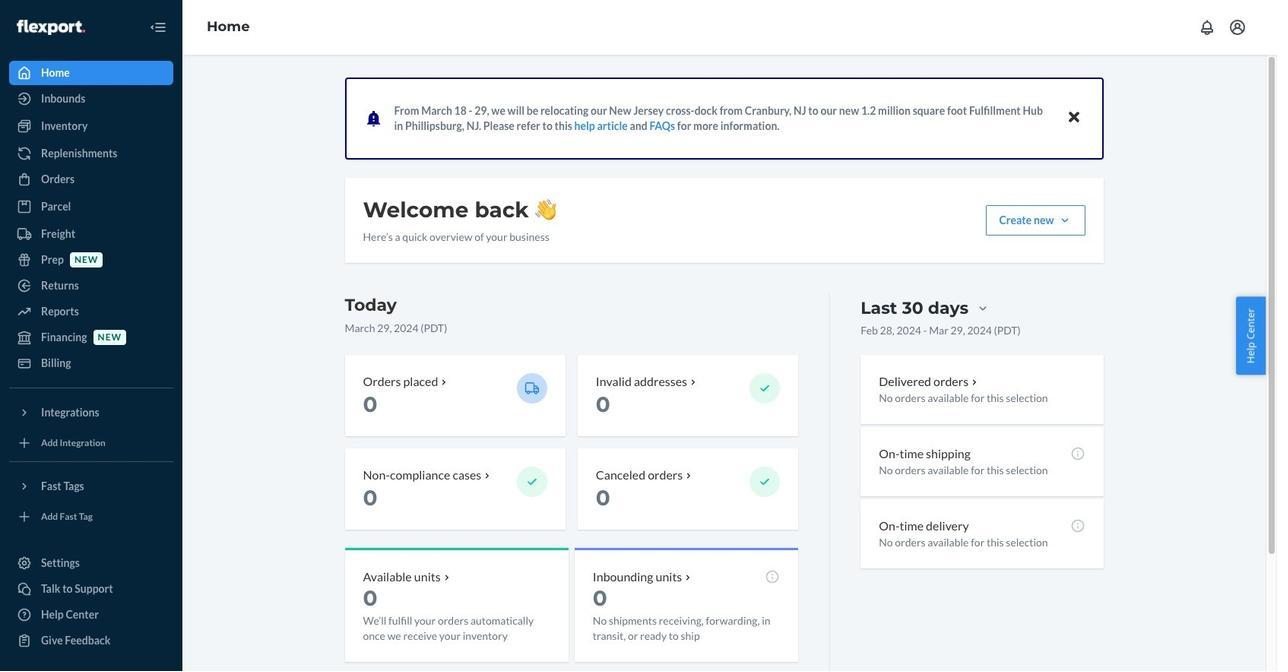 Task type: vqa. For each thing, say whether or not it's contained in the screenshot.
the leftmost 'selling'
no



Task type: describe. For each thing, give the bounding box(es) containing it.
close navigation image
[[149, 18, 167, 36]]

open notifications image
[[1198, 18, 1216, 36]]

close image
[[1069, 108, 1079, 126]]



Task type: locate. For each thing, give the bounding box(es) containing it.
hand-wave emoji image
[[535, 199, 556, 220]]

open account menu image
[[1229, 18, 1247, 36]]

flexport logo image
[[17, 20, 85, 35]]



